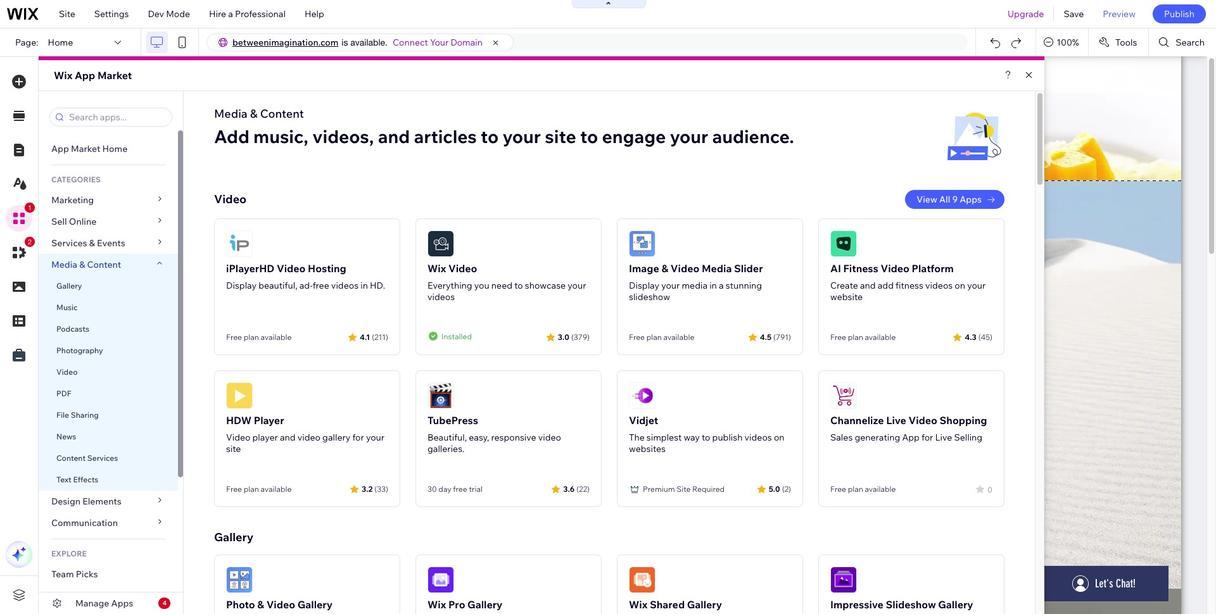 Task type: locate. For each thing, give the bounding box(es) containing it.
0 vertical spatial content
[[260, 106, 304, 121]]

for for player
[[352, 432, 364, 443]]

plan down the website
[[848, 333, 863, 342]]

slider
[[734, 262, 763, 275]]

wix video logo image
[[428, 231, 454, 257]]

1 vertical spatial live
[[935, 432, 952, 443]]

media up add
[[214, 106, 248, 121]]

0 horizontal spatial apps
[[85, 590, 107, 602]]

free for ai
[[831, 333, 846, 342]]

and left the "add"
[[860, 280, 876, 291]]

30 day free trial
[[428, 485, 483, 494]]

on right fitness
[[955, 280, 965, 291]]

2 video from the left
[[538, 432, 561, 443]]

& right photo
[[257, 599, 264, 611]]

channelize
[[831, 414, 884, 427]]

2 vertical spatial app
[[902, 432, 920, 443]]

video left gallery
[[298, 432, 321, 443]]

to inside the wix video everything you need to showcase your videos
[[514, 280, 523, 291]]

1 vertical spatial site
[[226, 443, 241, 455]]

all
[[939, 194, 950, 205]]

videos down platform on the right
[[926, 280, 953, 291]]

1 horizontal spatial media
[[214, 106, 248, 121]]

1 in from the left
[[361, 280, 368, 291]]

your inside hdw player video player and video gallery for your site
[[366, 432, 385, 443]]

team
[[51, 569, 74, 580]]

fitness
[[844, 262, 879, 275]]

available for slider
[[664, 333, 695, 342]]

content down news
[[56, 454, 86, 463]]

& up music,
[[250, 106, 258, 121]]

vidjet logo image
[[629, 383, 656, 409]]

free
[[226, 333, 242, 342], [629, 333, 645, 342], [831, 333, 846, 342], [226, 485, 242, 494], [831, 485, 846, 494]]

newest
[[51, 590, 83, 602]]

2 horizontal spatial apps
[[960, 194, 982, 205]]

1 vertical spatial app
[[51, 143, 69, 155]]

video up media
[[671, 262, 700, 275]]

2 button
[[6, 237, 35, 266]]

team picks link
[[39, 564, 178, 585]]

market up search apps... field
[[98, 69, 132, 82]]

help
[[305, 8, 324, 20]]

available down the "add"
[[865, 333, 896, 342]]

to
[[481, 125, 499, 148], [580, 125, 598, 148], [514, 280, 523, 291], [702, 432, 710, 443]]

media inside image & video media slider display your media in a stunning slideshow
[[702, 262, 732, 275]]

the
[[629, 432, 645, 443]]

installed
[[442, 332, 472, 341]]

apps inside newest apps link
[[85, 590, 107, 602]]

1
[[28, 204, 32, 212]]

your
[[503, 125, 541, 148], [670, 125, 708, 148], [568, 280, 586, 291], [661, 280, 680, 291], [967, 280, 986, 291], [366, 432, 385, 443]]

podcasts link
[[39, 319, 178, 340]]

1 horizontal spatial site
[[677, 485, 691, 494]]

marketing
[[51, 194, 94, 206]]

2 horizontal spatial and
[[860, 280, 876, 291]]

display inside image & video media slider display your media in a stunning slideshow
[[629, 280, 659, 291]]

for inside hdw player video player and video gallery for your site
[[352, 432, 364, 443]]

media inside sidebar element
[[51, 259, 77, 271]]

2 in from the left
[[710, 280, 717, 291]]

your inside image & video media slider display your media in a stunning slideshow
[[661, 280, 680, 291]]

3.2 (33)
[[362, 484, 388, 494]]

media for media & content add music, videos, and articles to your site to engage your audience.
[[214, 106, 248, 121]]

in inside image & video media slider display your media in a stunning slideshow
[[710, 280, 717, 291]]

to right need
[[514, 280, 523, 291]]

file
[[56, 411, 69, 420]]

available down slideshow
[[664, 333, 695, 342]]

videos,
[[312, 125, 374, 148]]

for
[[352, 432, 364, 443], [922, 432, 933, 443]]

services down the "news" link
[[87, 454, 118, 463]]

apps right manage
[[111, 598, 133, 609]]

0 horizontal spatial in
[[361, 280, 368, 291]]

vidjet
[[629, 414, 658, 427]]

free for iplayerhd
[[226, 333, 242, 342]]

hire
[[209, 8, 226, 20]]

free plan available down slideshow
[[629, 333, 695, 342]]

1 horizontal spatial in
[[710, 280, 717, 291]]

wix pro gallery
[[428, 599, 503, 611]]

&
[[250, 106, 258, 121], [89, 238, 95, 249], [79, 259, 85, 271], [662, 262, 668, 275], [257, 599, 264, 611]]

1 horizontal spatial site
[[545, 125, 576, 148]]

4.5 (791)
[[760, 332, 791, 342]]

in inside the "iplayerhd video hosting display beautiful, ad-free videos in hd."
[[361, 280, 368, 291]]

free plan available for beautiful,
[[226, 333, 292, 342]]

team picks
[[51, 569, 98, 580]]

media down services & events
[[51, 259, 77, 271]]

for inside channelize live video shopping sales generating app for live selling
[[922, 432, 933, 443]]

wix shared gallery
[[629, 599, 722, 611]]

app up search apps... field
[[75, 69, 95, 82]]

content inside media & content add music, videos, and articles to your site to engage your audience.
[[260, 106, 304, 121]]

1 vertical spatial a
[[719, 280, 724, 291]]

app inside channelize live video shopping sales generating app for live selling
[[902, 432, 920, 443]]

& right image
[[662, 262, 668, 275]]

plan for and
[[244, 485, 259, 494]]

videos right publish
[[745, 432, 772, 443]]

free plan available down the website
[[831, 333, 896, 342]]

video right responsive
[[538, 432, 561, 443]]

0 vertical spatial site
[[59, 8, 75, 20]]

tubepress logo image
[[428, 383, 454, 409]]

a left stunning
[[719, 280, 724, 291]]

2 display from the left
[[629, 280, 659, 291]]

video inside sidebar element
[[56, 367, 78, 377]]

text
[[56, 475, 71, 485]]

content up gallery link
[[87, 259, 121, 271]]

plan down 'sales'
[[848, 485, 863, 494]]

display down iplayerhd
[[226, 280, 257, 291]]

channelize live video shopping sales generating app for live selling
[[831, 414, 987, 443]]

add
[[214, 125, 249, 148]]

to right articles
[[481, 125, 499, 148]]

player
[[254, 414, 284, 427]]

dev mode
[[148, 8, 190, 20]]

0 horizontal spatial and
[[280, 432, 296, 443]]

0 vertical spatial and
[[378, 125, 410, 148]]

services & events
[[51, 238, 125, 249]]

1 horizontal spatial and
[[378, 125, 410, 148]]

1 horizontal spatial a
[[719, 280, 724, 291]]

& for gallery
[[257, 599, 264, 611]]

1 vertical spatial market
[[71, 143, 100, 155]]

1 horizontal spatial apps
[[111, 598, 133, 609]]

free plan available down player
[[226, 485, 292, 494]]

for right gallery
[[352, 432, 364, 443]]

communication
[[51, 518, 120, 529]]

for left selling
[[922, 432, 933, 443]]

1 display from the left
[[226, 280, 257, 291]]

2 horizontal spatial app
[[902, 432, 920, 443]]

1 horizontal spatial for
[[922, 432, 933, 443]]

2 horizontal spatial media
[[702, 262, 732, 275]]

site inside media & content add music, videos, and articles to your site to engage your audience.
[[545, 125, 576, 148]]

platform
[[912, 262, 954, 275]]

market up categories on the top left of page
[[71, 143, 100, 155]]

on inside ai fitness video platform create and add fitness videos on your website
[[955, 280, 965, 291]]

1 vertical spatial home
[[102, 143, 128, 155]]

0 horizontal spatial for
[[352, 432, 364, 443]]

to right way
[[702, 432, 710, 443]]

apps inside view all 9 apps link
[[960, 194, 982, 205]]

tools
[[1116, 37, 1137, 48]]

explore
[[51, 549, 87, 559]]

0 vertical spatial on
[[955, 280, 965, 291]]

betweenimagination.com
[[232, 37, 339, 48]]

in for hosting
[[361, 280, 368, 291]]

design elements link
[[39, 491, 178, 512]]

image & video media slider logo image
[[629, 231, 656, 257]]

home up wix app market
[[48, 37, 73, 48]]

marketing link
[[39, 189, 178, 211]]

site
[[545, 125, 576, 148], [226, 443, 241, 455]]

videos down hosting
[[331, 280, 359, 291]]

impressive slideshow gallery logo image
[[831, 567, 857, 594]]

available down the beautiful,
[[261, 333, 292, 342]]

gallery
[[56, 281, 82, 291], [214, 530, 254, 545], [298, 599, 333, 611], [468, 599, 503, 611], [687, 599, 722, 611], [938, 599, 973, 611]]

0 horizontal spatial home
[[48, 37, 73, 48]]

free plan available
[[226, 333, 292, 342], [629, 333, 695, 342], [831, 333, 896, 342], [226, 485, 292, 494], [831, 485, 896, 494]]

1 horizontal spatial home
[[102, 143, 128, 155]]

video up pdf
[[56, 367, 78, 377]]

free plan available down generating
[[831, 485, 896, 494]]

generating
[[855, 432, 900, 443]]

site left "settings"
[[59, 8, 75, 20]]

1 vertical spatial on
[[774, 432, 785, 443]]

1 horizontal spatial display
[[629, 280, 659, 291]]

0 vertical spatial free
[[313, 280, 329, 291]]

app right generating
[[902, 432, 920, 443]]

0 vertical spatial live
[[886, 414, 906, 427]]

0 horizontal spatial site
[[226, 443, 241, 455]]

media & content link
[[39, 254, 178, 276]]

0 horizontal spatial on
[[774, 432, 785, 443]]

1 horizontal spatial video
[[538, 432, 561, 443]]

in
[[361, 280, 368, 291], [710, 280, 717, 291]]

& inside media & content add music, videos, and articles to your site to engage your audience.
[[250, 106, 258, 121]]

2 vertical spatial and
[[280, 432, 296, 443]]

content for media & content add music, videos, and articles to your site to engage your audience.
[[260, 106, 304, 121]]

manage apps
[[75, 598, 133, 609]]

in left the hd.
[[361, 280, 368, 291]]

videos inside the wix video everything you need to showcase your videos
[[428, 291, 455, 303]]

0 vertical spatial site
[[545, 125, 576, 148]]

1 horizontal spatial app
[[75, 69, 95, 82]]

0 vertical spatial app
[[75, 69, 95, 82]]

media inside media & content add music, videos, and articles to your site to engage your audience.
[[214, 106, 248, 121]]

videos up installed
[[428, 291, 455, 303]]

1 horizontal spatial content
[[87, 259, 121, 271]]

1 button
[[6, 203, 35, 232]]

1 horizontal spatial on
[[955, 280, 965, 291]]

view all 9 apps link
[[905, 190, 1005, 209]]

wix for wix app market
[[54, 69, 72, 82]]

in right media
[[710, 280, 717, 291]]

on up 5.0 (2)
[[774, 432, 785, 443]]

content
[[260, 106, 304, 121], [87, 259, 121, 271], [56, 454, 86, 463]]

0 horizontal spatial video
[[298, 432, 321, 443]]

free plan available for slider
[[629, 333, 695, 342]]

& inside image & video media slider display your media in a stunning slideshow
[[662, 262, 668, 275]]

1 video from the left
[[298, 432, 321, 443]]

wix for wix pro gallery
[[428, 599, 446, 611]]

media up media
[[702, 262, 732, 275]]

videos inside the "iplayerhd video hosting display beautiful, ad-free videos in hd."
[[331, 280, 359, 291]]

preview
[[1103, 8, 1136, 20]]

to left engage
[[580, 125, 598, 148]]

0 horizontal spatial a
[[228, 8, 233, 20]]

and right videos,
[[378, 125, 410, 148]]

effects
[[73, 475, 98, 485]]

apps
[[960, 194, 982, 205], [85, 590, 107, 602], [111, 598, 133, 609]]

free plan available down the beautiful,
[[226, 333, 292, 342]]

sell online link
[[39, 211, 178, 232]]

wix app market
[[54, 69, 132, 82]]

and
[[378, 125, 410, 148], [860, 280, 876, 291], [280, 432, 296, 443]]

1 horizontal spatial free
[[453, 485, 467, 494]]

wix inside the wix video everything you need to showcase your videos
[[428, 262, 446, 275]]

content up music,
[[260, 106, 304, 121]]

professional
[[235, 8, 286, 20]]

home down search apps... field
[[102, 143, 128, 155]]

services down sell online
[[51, 238, 87, 249]]

ai
[[831, 262, 841, 275]]

app up categories on the top left of page
[[51, 143, 69, 155]]

available down generating
[[865, 485, 896, 494]]

0 horizontal spatial live
[[886, 414, 906, 427]]

vidjet the simplest way to publish videos on websites
[[629, 414, 785, 455]]

communication link
[[39, 512, 178, 534]]

live left selling
[[935, 432, 952, 443]]

and right player
[[280, 432, 296, 443]]

plan down player
[[244, 485, 259, 494]]

2 for from the left
[[922, 432, 933, 443]]

media
[[682, 280, 708, 291]]

site right premium
[[677, 485, 691, 494]]

0 horizontal spatial free
[[313, 280, 329, 291]]

a right hire
[[228, 8, 233, 20]]

1 vertical spatial content
[[87, 259, 121, 271]]

1 horizontal spatial live
[[935, 432, 952, 443]]

video down hdw
[[226, 432, 251, 443]]

gallery inside gallery link
[[56, 281, 82, 291]]

1 vertical spatial and
[[860, 280, 876, 291]]

player
[[252, 432, 278, 443]]

apps for newest apps
[[85, 590, 107, 602]]

text effects
[[56, 475, 98, 485]]

plan down the beautiful,
[[244, 333, 259, 342]]

apps down picks
[[85, 590, 107, 602]]

plan down slideshow
[[647, 333, 662, 342]]

ad-
[[299, 280, 313, 291]]

video inside hdw player video player and video gallery for your site
[[226, 432, 251, 443]]

1 vertical spatial site
[[677, 485, 691, 494]]

site
[[59, 8, 75, 20], [677, 485, 691, 494]]

2 horizontal spatial content
[[260, 106, 304, 121]]

home inside sidebar element
[[102, 143, 128, 155]]

0 horizontal spatial content
[[56, 454, 86, 463]]

pdf link
[[39, 383, 178, 405]]

0 horizontal spatial media
[[51, 259, 77, 271]]

hdw player video player and video gallery for your site
[[226, 414, 385, 455]]

photography link
[[39, 340, 178, 362]]

live up generating
[[886, 414, 906, 427]]

events
[[97, 238, 125, 249]]

video up the beautiful,
[[277, 262, 306, 275]]

and inside media & content add music, videos, and articles to your site to engage your audience.
[[378, 125, 410, 148]]

channelize live video shopping logo image
[[831, 383, 857, 409]]

free right day
[[453, 485, 467, 494]]

free down hosting
[[313, 280, 329, 291]]

video up the "add"
[[881, 262, 910, 275]]

wix shared gallery logo image
[[629, 567, 656, 594]]

videos inside the vidjet the simplest way to publish videos on websites
[[745, 432, 772, 443]]

0 horizontal spatial app
[[51, 143, 69, 155]]

0 horizontal spatial display
[[226, 280, 257, 291]]

trial
[[469, 485, 483, 494]]

apps right 9
[[960, 194, 982, 205]]

display down image
[[629, 280, 659, 291]]

0 vertical spatial home
[[48, 37, 73, 48]]

available down player
[[261, 485, 292, 494]]

a
[[228, 8, 233, 20], [719, 280, 724, 291]]

video up everything
[[448, 262, 477, 275]]

1 for from the left
[[352, 432, 364, 443]]

video left shopping
[[909, 414, 938, 427]]



Task type: vqa. For each thing, say whether or not it's contained in the screenshot.
2nd the 1
no



Task type: describe. For each thing, give the bounding box(es) containing it.
responsive
[[491, 432, 536, 443]]

stunning
[[726, 280, 762, 291]]

4.3 (45)
[[965, 332, 993, 342]]

photo & video gallery
[[226, 599, 333, 611]]

showcase
[[525, 280, 566, 291]]

ai fitness video platform logo image
[[831, 231, 857, 257]]

tools button
[[1089, 29, 1149, 56]]

tubepress
[[428, 414, 478, 427]]

publish
[[1164, 8, 1195, 20]]

video inside the "iplayerhd video hosting display beautiful, ad-free videos in hd."
[[277, 262, 306, 275]]

video right photo
[[266, 599, 295, 611]]

video inside ai fitness video platform create and add fitness videos on your website
[[881, 262, 910, 275]]

iplayerhd video hosting logo image
[[226, 231, 253, 257]]

video up iplayerhd video hosting logo
[[214, 192, 247, 207]]

4.3
[[965, 332, 977, 342]]

shopping
[[940, 414, 987, 427]]

upgrade
[[1008, 8, 1044, 20]]

free plan available for create
[[831, 333, 896, 342]]

content services link
[[39, 448, 178, 469]]

easy,
[[469, 432, 489, 443]]

your inside the wix video everything you need to showcase your videos
[[568, 280, 586, 291]]

plan for sales
[[848, 485, 863, 494]]

dev
[[148, 8, 164, 20]]

a inside image & video media slider display your media in a stunning slideshow
[[719, 280, 724, 291]]

content for media & content
[[87, 259, 121, 271]]

1 vertical spatial free
[[453, 485, 467, 494]]

site inside hdw player video player and video gallery for your site
[[226, 443, 241, 455]]

hire a professional
[[209, 8, 286, 20]]

video inside hdw player video player and video gallery for your site
[[298, 432, 321, 443]]

videos inside ai fitness video platform create and add fitness videos on your website
[[926, 280, 953, 291]]

everything
[[428, 280, 472, 291]]

plan for create
[[848, 333, 863, 342]]

wix video everything you need to showcase your videos
[[428, 262, 586, 303]]

categories
[[51, 175, 101, 184]]

fitness
[[896, 280, 924, 291]]

and inside ai fitness video platform create and add fitness videos on your website
[[860, 280, 876, 291]]

music link
[[39, 297, 178, 319]]

Search apps... field
[[65, 108, 168, 126]]

sharing
[[71, 411, 99, 420]]

display inside the "iplayerhd video hosting display beautiful, ad-free videos in hd."
[[226, 280, 257, 291]]

free for image
[[629, 333, 645, 342]]

gallery
[[323, 432, 351, 443]]

ai fitness video platform create and add fitness videos on your website
[[831, 262, 986, 303]]

photo
[[226, 599, 255, 611]]

(45)
[[979, 332, 993, 342]]

photo & video gallery logo image
[[226, 567, 253, 594]]

image
[[629, 262, 659, 275]]

apps for manage apps
[[111, 598, 133, 609]]

(33)
[[375, 484, 388, 494]]

free for hdw
[[226, 485, 242, 494]]

content services
[[56, 454, 118, 463]]

beautiful,
[[259, 280, 297, 291]]

0 vertical spatial market
[[98, 69, 132, 82]]

shared
[[650, 599, 685, 611]]

free for channelize
[[831, 485, 846, 494]]

3.2
[[362, 484, 373, 494]]

way
[[684, 432, 700, 443]]

to inside the vidjet the simplest way to publish videos on websites
[[702, 432, 710, 443]]

app market home
[[51, 143, 128, 155]]

9
[[952, 194, 958, 205]]

add
[[878, 280, 894, 291]]

sell
[[51, 216, 67, 227]]

video link
[[39, 362, 178, 383]]

services & events link
[[39, 232, 178, 254]]

sidebar element
[[39, 91, 184, 614]]

news link
[[39, 426, 178, 448]]

is
[[342, 37, 348, 48]]

2 vertical spatial content
[[56, 454, 86, 463]]

hosting
[[308, 262, 346, 275]]

wix for wix video everything you need to showcase your videos
[[428, 262, 446, 275]]

save
[[1064, 8, 1084, 20]]

iplayerhd
[[226, 262, 275, 275]]

(22)
[[577, 484, 590, 494]]

newest apps link
[[39, 585, 178, 607]]

available for sales
[[865, 485, 896, 494]]

articles
[[414, 125, 477, 148]]

market inside app market home link
[[71, 143, 100, 155]]

for for live
[[922, 432, 933, 443]]

(211)
[[372, 332, 388, 342]]

file sharing
[[56, 411, 99, 420]]

(791)
[[774, 332, 791, 342]]

your inside ai fitness video platform create and add fitness videos on your website
[[967, 280, 986, 291]]

selling
[[954, 432, 983, 443]]

sales
[[831, 432, 853, 443]]

free plan available for sales
[[831, 485, 896, 494]]

engage
[[602, 125, 666, 148]]

& left events
[[89, 238, 95, 249]]

100% button
[[1037, 29, 1088, 56]]

you
[[474, 280, 490, 291]]

need
[[491, 280, 513, 291]]

impressive slideshow gallery
[[831, 599, 973, 611]]

in for video
[[710, 280, 717, 291]]

and inside hdw player video player and video gallery for your site
[[280, 432, 296, 443]]

app market home link
[[39, 138, 178, 160]]

create
[[831, 280, 858, 291]]

plan for beautiful,
[[244, 333, 259, 342]]

websites
[[629, 443, 666, 455]]

slideshow
[[886, 599, 936, 611]]

0 vertical spatial a
[[228, 8, 233, 20]]

plan for slider
[[647, 333, 662, 342]]

4.1
[[360, 332, 370, 342]]

domain
[[451, 37, 483, 48]]

available for create
[[865, 333, 896, 342]]

0 vertical spatial services
[[51, 238, 87, 249]]

tubepress beautiful, easy, responsive video galleries.
[[428, 414, 561, 455]]

video inside the wix video everything you need to showcase your videos
[[448, 262, 477, 275]]

day
[[439, 485, 451, 494]]

free inside the "iplayerhd video hosting display beautiful, ad-free videos in hd."
[[313, 280, 329, 291]]

sell online
[[51, 216, 97, 227]]

media for media & content
[[51, 259, 77, 271]]

hdw player logo image
[[226, 383, 253, 409]]

& for add
[[250, 106, 258, 121]]

media & content add music, videos, and articles to your site to engage your audience.
[[214, 106, 794, 148]]

impressive
[[831, 599, 884, 611]]

free plan available for and
[[226, 485, 292, 494]]

is available. connect your domain
[[342, 37, 483, 48]]

video inside 'tubepress beautiful, easy, responsive video galleries.'
[[538, 432, 561, 443]]

media & content
[[51, 259, 121, 271]]

1 vertical spatial services
[[87, 454, 118, 463]]

30
[[428, 485, 437, 494]]

& for media
[[662, 262, 668, 275]]

video inside channelize live video shopping sales generating app for live selling
[[909, 414, 938, 427]]

wix pro gallery logo image
[[428, 567, 454, 594]]

& down services & events
[[79, 259, 85, 271]]

0
[[988, 485, 993, 494]]

view all 9 apps
[[917, 194, 982, 205]]

2
[[28, 238, 32, 246]]

on inside the vidjet the simplest way to publish videos on websites
[[774, 432, 785, 443]]

0 horizontal spatial site
[[59, 8, 75, 20]]

file sharing link
[[39, 405, 178, 426]]

design elements
[[51, 496, 122, 507]]

audience.
[[712, 125, 794, 148]]

available for beautiful,
[[261, 333, 292, 342]]

available for and
[[261, 485, 292, 494]]

preview button
[[1094, 0, 1145, 28]]

3.6
[[563, 484, 575, 494]]

online
[[69, 216, 97, 227]]

wix for wix shared gallery
[[629, 599, 648, 611]]

app inside sidebar element
[[51, 143, 69, 155]]

simplest
[[647, 432, 682, 443]]

100%
[[1057, 37, 1079, 48]]

video inside image & video media slider display your media in a stunning slideshow
[[671, 262, 700, 275]]



